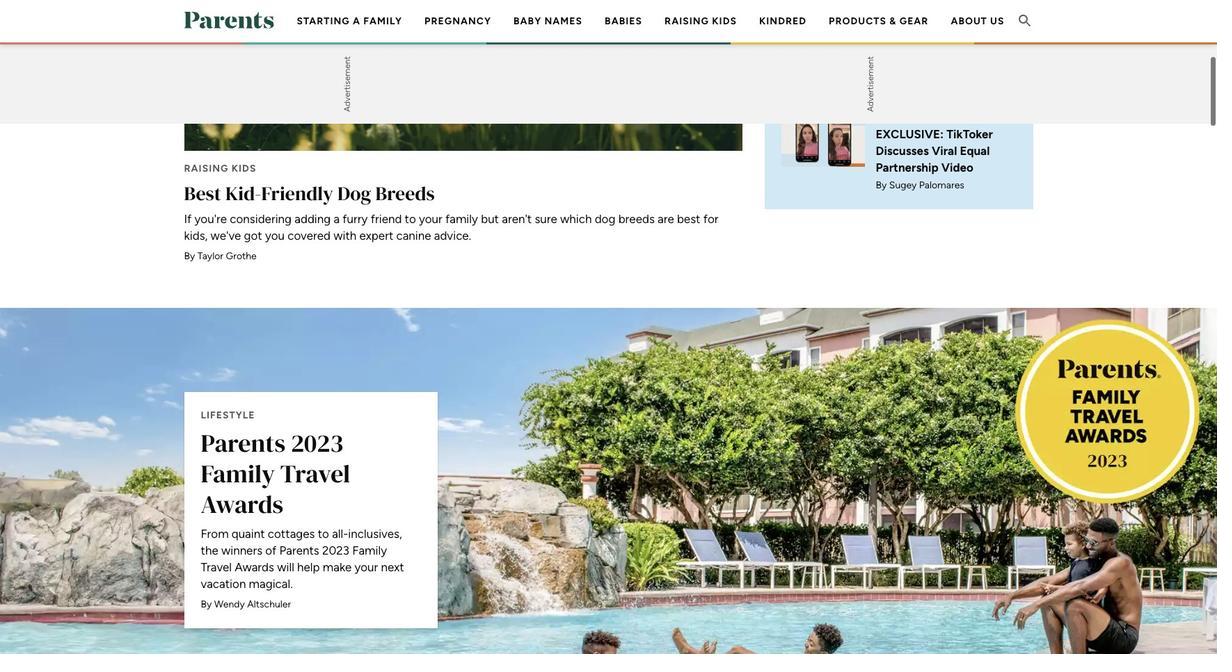 Task type: describe. For each thing, give the bounding box(es) containing it.
products
[[829, 15, 887, 27]]

us
[[990, 15, 1005, 27]]

travel
[[280, 458, 350, 492]]

honey
[[876, 47, 912, 61]]

kindred link
[[759, 15, 807, 27]]

badger
[[914, 47, 953, 61]]

baby names link
[[514, 15, 583, 27]]

advertisement element
[[355, 53, 862, 116]]

baby names
[[514, 15, 583, 27]]

&
[[890, 15, 897, 27]]

best
[[184, 180, 221, 207]]

raising kids link
[[665, 15, 737, 27]]

screengrab images from abby eckel's tiktok video image
[[781, 112, 865, 168]]

babies link
[[605, 15, 642, 27]]

dog
[[338, 180, 371, 207]]

family for parents
[[201, 458, 275, 492]]

is gen alpha really the honey badger generation? link
[[781, 15, 1017, 95]]

parents 2023 family travel awards
[[201, 427, 350, 522]]

about us link
[[951, 15, 1005, 27]]

alpha
[[913, 30, 944, 44]]

products & gear link
[[829, 15, 929, 27]]

best kid-friendly dog breeds
[[184, 180, 435, 207]]

kid-
[[226, 180, 261, 207]]

partnership
[[876, 161, 939, 175]]

visit parents' homepage image
[[184, 12, 274, 28]]

baby
[[514, 15, 542, 27]]

starting
[[297, 15, 350, 27]]

tiktoker
[[947, 127, 993, 141]]

breeds
[[375, 180, 435, 207]]

gen
[[888, 30, 910, 44]]

raising kids
[[665, 15, 737, 27]]

pregnancy
[[425, 15, 491, 27]]

search image
[[1017, 12, 1033, 29]]

viral
[[932, 144, 957, 158]]



Task type: locate. For each thing, give the bounding box(es) containing it.
discusses
[[876, 144, 929, 158]]

parents 2023 family travel awards link
[[0, 308, 1217, 655]]

family inside header navigation
[[364, 15, 402, 27]]

starting a family
[[297, 15, 402, 27]]

is
[[876, 30, 885, 44]]

2023
[[291, 427, 343, 461]]

little girl with her arm around a golden retriever dog image
[[184, 0, 742, 151]]

1 vertical spatial family
[[201, 458, 275, 492]]

kindred
[[759, 15, 807, 27]]

friendly
[[261, 180, 333, 207]]

kids in a pool, text reads parents family travel awards 2023 image
[[0, 308, 1217, 655]]

1 horizontal spatial family
[[364, 15, 402, 27]]

family inside parents 2023 family travel awards
[[201, 458, 275, 492]]

raising
[[665, 15, 709, 27]]

exclusive: tiktoker discusses viral equal partnership video link
[[781, 112, 1017, 193]]

about us
[[951, 15, 1005, 27]]

starting a family link
[[297, 15, 402, 27]]

is gen alpha really the honey badger generation?
[[876, 30, 1001, 77]]

generation?
[[876, 63, 943, 77]]

about
[[951, 15, 987, 27]]

a
[[353, 15, 361, 27]]

names
[[545, 15, 583, 27]]

exclusive: tiktoker discusses viral equal partnership video
[[876, 127, 993, 175]]

equal
[[960, 144, 990, 158]]

products & gear
[[829, 15, 929, 27]]

the
[[983, 30, 1001, 44]]

parents
[[201, 427, 285, 461]]

pregnancy link
[[425, 15, 491, 27]]

header navigation
[[286, 0, 1016, 87]]

0 horizontal spatial family
[[201, 458, 275, 492]]

0 vertical spatial family
[[364, 15, 402, 27]]

exclusive:
[[876, 127, 944, 141]]

family for starting
[[364, 15, 402, 27]]

family
[[364, 15, 402, 27], [201, 458, 275, 492]]

awards
[[201, 488, 283, 522]]

video
[[942, 161, 974, 175]]

kids
[[712, 15, 737, 27]]

best kid-friendly dog breeds link
[[184, 0, 742, 264]]

really
[[947, 30, 980, 44]]

gear
[[900, 15, 929, 27]]

babies
[[605, 15, 642, 27]]



Task type: vqa. For each thing, say whether or not it's contained in the screenshot.
'family' related to Starting a Family
no



